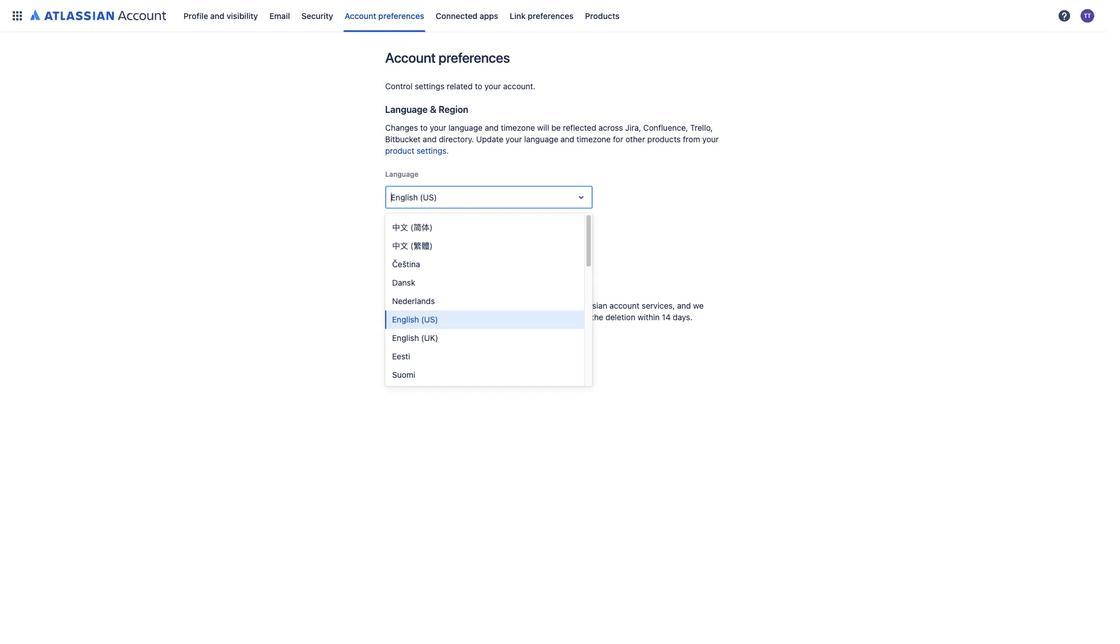 Task type: describe. For each thing, give the bounding box(es) containing it.
language for language
[[385, 170, 419, 179]]

when
[[385, 301, 407, 311]]

changes
[[385, 123, 418, 133]]

and inside manage profile menu element
[[210, 11, 225, 20]]

region
[[439, 104, 469, 115]]

and inside the when you delete your account, you lose access to atlassian account services, and we permanently delete your personal data. you can cancel the deletion within 14 days.
[[677, 301, 691, 311]]

account inside button
[[419, 339, 450, 349]]

suomi
[[392, 370, 415, 380]]

access
[[536, 301, 562, 311]]

0 vertical spatial (us)
[[420, 193, 437, 202]]

your down account, at the top of the page
[[459, 313, 476, 322]]

update
[[476, 135, 504, 144]]

open image
[[574, 238, 588, 252]]

delete for delete account
[[392, 339, 417, 349]]

中文 for 中文 (繁體)
[[392, 241, 408, 251]]

time
[[385, 223, 402, 231]]

to inside the when you delete your account, you lose access to atlassian account services, and we permanently delete your personal data. you can cancel the deletion within 14 days.
[[564, 301, 572, 311]]

account.
[[503, 82, 536, 91]]

products link
[[582, 7, 623, 25]]

account image
[[1081, 9, 1095, 23]]

your
[[391, 240, 408, 250]]

directory.
[[439, 135, 474, 144]]

0 vertical spatial delete
[[425, 301, 448, 311]]

delete account
[[392, 339, 450, 349]]

中文 (繁體)
[[392, 241, 433, 251]]

the
[[591, 313, 604, 322]]

products
[[585, 11, 620, 20]]

(uk)
[[421, 333, 438, 343]]

language for language & region
[[385, 104, 428, 115]]

0 vertical spatial timezone
[[501, 123, 535, 133]]

english (uk)
[[392, 333, 438, 343]]

atlassian
[[574, 301, 607, 311]]

security link
[[298, 7, 337, 25]]

your down "&"
[[430, 123, 446, 133]]

for
[[613, 135, 623, 144]]

profile and visibility link
[[180, 7, 261, 25]]

account preferences link
[[341, 7, 428, 25]]

中文 for 中文 (简体)
[[392, 223, 408, 232]]

1 vertical spatial english
[[392, 315, 419, 324]]

your right update
[[506, 135, 522, 144]]

link preferences
[[510, 11, 574, 20]]

connected apps link
[[432, 7, 502, 25]]

to inside changes to your language and timezone will be reflected across jira, confluence, trello, bitbucket and directory. update your language and timezone for other products from your product settings.
[[420, 123, 428, 133]]

1 horizontal spatial account
[[385, 50, 436, 66]]

banner containing profile and visibility
[[0, 0, 1107, 32]]

and down be
[[561, 135, 575, 144]]

email
[[270, 11, 290, 20]]

1 vertical spatial english (us)
[[392, 315, 438, 324]]

14
[[662, 313, 671, 322]]

1 horizontal spatial timezone
[[577, 135, 611, 144]]

your left 'account.'
[[485, 82, 501, 91]]

apps
[[480, 11, 498, 20]]

control
[[385, 82, 413, 91]]

2 you from the left
[[503, 301, 517, 311]]

0 horizontal spatial zone
[[404, 223, 420, 231]]

connected apps
[[436, 11, 498, 20]]

time zone
[[385, 223, 420, 231]]

your up nederlands
[[415, 275, 435, 286]]

(简体)
[[411, 223, 433, 232]]

cancel
[[565, 313, 589, 322]]

0 vertical spatial english
[[391, 193, 418, 202]]

settings.
[[417, 146, 449, 156]]

and up settings.
[[423, 135, 437, 144]]

your down trello,
[[703, 135, 719, 144]]

security
[[302, 11, 333, 20]]

can
[[549, 313, 563, 322]]

link
[[510, 11, 526, 20]]

preferences for account preferences link
[[378, 11, 424, 20]]

products
[[648, 135, 681, 144]]

permanently
[[385, 313, 432, 322]]

days.
[[673, 313, 693, 322]]



Task type: vqa. For each thing, say whether or not it's contained in the screenshot.
Africa/Abidjan
no



Task type: locate. For each thing, give the bounding box(es) containing it.
language down product
[[385, 170, 419, 179]]

and up update
[[485, 123, 499, 133]]

timezone
[[501, 123, 535, 133], [577, 135, 611, 144]]

dansk
[[392, 278, 415, 288]]

2 vertical spatial to
[[564, 301, 572, 311]]

preferences left connected
[[378, 11, 424, 20]]

other
[[626, 135, 645, 144]]

0 vertical spatial account
[[345, 11, 376, 20]]

1 vertical spatial zone
[[428, 240, 446, 250]]

delete down 'delete your account'
[[425, 301, 448, 311]]

zone
[[404, 223, 420, 231], [428, 240, 446, 250]]

0 vertical spatial 中文
[[392, 223, 408, 232]]

account,
[[469, 301, 501, 311]]

email link
[[266, 7, 293, 25]]

within
[[638, 313, 660, 322]]

0 vertical spatial delete
[[385, 275, 413, 286]]

0 horizontal spatial account
[[345, 11, 376, 20]]

1 horizontal spatial you
[[503, 301, 517, 311]]

français
[[392, 389, 424, 398]]

(us)
[[420, 193, 437, 202], [421, 315, 438, 324]]

product
[[385, 146, 415, 156]]

(us) up (uk)
[[421, 315, 438, 324]]

1 horizontal spatial preferences
[[439, 50, 510, 66]]

language & region
[[385, 104, 469, 115]]

0 horizontal spatial language
[[449, 123, 483, 133]]

1 language from the top
[[385, 104, 428, 115]]

delete for delete your account
[[385, 275, 413, 286]]

2 language from the top
[[385, 170, 419, 179]]

(繁體)
[[411, 241, 433, 251]]

you up data.
[[503, 301, 517, 311]]

1 vertical spatial delete
[[392, 339, 417, 349]]

account right security at the top left of the page
[[345, 11, 376, 20]]

1 中文 from the top
[[392, 223, 408, 232]]

nederlands
[[392, 296, 435, 306]]

and right profile
[[210, 11, 225, 20]]

be
[[552, 123, 561, 133]]

2 vertical spatial english
[[392, 333, 419, 343]]

will
[[537, 123, 549, 133]]

1 vertical spatial language
[[524, 135, 559, 144]]

0 vertical spatial account
[[437, 275, 472, 286]]

1 horizontal spatial zone
[[428, 240, 446, 250]]

language
[[449, 123, 483, 133], [524, 135, 559, 144]]

we
[[693, 301, 704, 311]]

changes to your language and timezone will be reflected across jira, confluence, trello, bitbucket and directory. update your language and timezone for other products from your product settings.
[[385, 123, 719, 156]]

reflected
[[563, 123, 597, 133]]

to up "cancel"
[[564, 301, 572, 311]]

0 vertical spatial to
[[475, 82, 482, 91]]

visibility
[[227, 11, 258, 20]]

connected
[[436, 11, 478, 20]]

delete up (uk)
[[434, 313, 457, 322]]

product settings. link
[[385, 146, 449, 156]]

1 you from the left
[[409, 301, 422, 311]]

jira,
[[625, 123, 641, 133]]

0 horizontal spatial timezone
[[501, 123, 535, 133]]

0 horizontal spatial you
[[409, 301, 422, 311]]

help image
[[1058, 9, 1072, 23]]

1 vertical spatial account
[[385, 50, 436, 66]]

bitbucket
[[385, 135, 421, 144]]

preferences for link preferences link
[[528, 11, 574, 20]]

2 vertical spatial account
[[419, 339, 450, 349]]

you
[[409, 301, 422, 311], [503, 301, 517, 311]]

中文 left time
[[392, 241, 408, 251]]

0 vertical spatial zone
[[404, 223, 420, 231]]

delete up eesti
[[392, 339, 417, 349]]

delete account button
[[385, 335, 457, 354]]

your left account, at the top of the page
[[450, 301, 466, 311]]

timezone down reflected
[[577, 135, 611, 144]]

english up time zone
[[391, 193, 418, 202]]

1 vertical spatial language
[[385, 170, 419, 179]]

preferences up control settings related to your account.
[[439, 50, 510, 66]]

data.
[[512, 313, 531, 322]]

and up days.
[[677, 301, 691, 311]]

0 vertical spatial language
[[449, 123, 483, 133]]

中文 (简体)
[[392, 223, 433, 232]]

account
[[437, 275, 472, 286], [610, 301, 640, 311], [419, 339, 450, 349]]

control settings related to your account.
[[385, 82, 536, 91]]

&
[[430, 104, 437, 115]]

2 horizontal spatial to
[[564, 301, 572, 311]]

time
[[410, 240, 426, 250]]

profile
[[184, 11, 208, 20]]

account
[[345, 11, 376, 20], [385, 50, 436, 66]]

eesti
[[392, 352, 410, 361]]

1 vertical spatial delete
[[434, 313, 457, 322]]

language up directory.
[[449, 123, 483, 133]]

0 vertical spatial english (us)
[[391, 193, 437, 202]]

lose
[[519, 301, 534, 311]]

中文 up your
[[392, 223, 408, 232]]

0 vertical spatial account preferences
[[345, 11, 424, 20]]

across
[[599, 123, 623, 133]]

english (us) up 中文 (简体)
[[391, 193, 437, 202]]

you up "permanently"
[[409, 301, 422, 311]]

delete down čeština
[[385, 275, 413, 286]]

čeština
[[392, 260, 420, 269]]

deletion
[[606, 313, 636, 322]]

language down will
[[524, 135, 559, 144]]

personal
[[478, 313, 510, 322]]

settings
[[415, 82, 445, 91]]

1 horizontal spatial to
[[475, 82, 482, 91]]

to
[[475, 82, 482, 91], [420, 123, 428, 133], [564, 301, 572, 311]]

0 vertical spatial language
[[385, 104, 428, 115]]

language up changes
[[385, 104, 428, 115]]

delete your account
[[385, 275, 472, 286]]

中文
[[392, 223, 408, 232], [392, 241, 408, 251]]

1 vertical spatial account preferences
[[385, 50, 510, 66]]

trello,
[[691, 123, 713, 133]]

2 中文 from the top
[[392, 241, 408, 251]]

1 horizontal spatial language
[[524, 135, 559, 144]]

to down language & region
[[420, 123, 428, 133]]

None text field
[[391, 192, 393, 203]]

profile and visibility
[[184, 11, 258, 20]]

related
[[447, 82, 473, 91]]

from
[[683, 135, 700, 144]]

account preferences inside manage profile menu element
[[345, 11, 424, 20]]

1 vertical spatial timezone
[[577, 135, 611, 144]]

services,
[[642, 301, 675, 311]]

open image
[[574, 191, 588, 204]]

preferences right link
[[528, 11, 574, 20]]

preferences
[[378, 11, 424, 20], [528, 11, 574, 20], [439, 50, 510, 66]]

link preferences link
[[506, 7, 577, 25]]

account inside manage profile menu element
[[345, 11, 376, 20]]

english down when
[[392, 315, 419, 324]]

account up control
[[385, 50, 436, 66]]

english (us) up english (uk)
[[392, 315, 438, 324]]

delete inside button
[[392, 339, 417, 349]]

timezone left will
[[501, 123, 535, 133]]

confluence,
[[643, 123, 688, 133]]

english up eesti
[[392, 333, 419, 343]]

you
[[533, 313, 547, 322]]

account inside the when you delete your account, you lose access to atlassian account services, and we permanently delete your personal data. you can cancel the deletion within 14 days.
[[610, 301, 640, 311]]

manage profile menu element
[[7, 0, 1054, 32]]

0 horizontal spatial preferences
[[378, 11, 424, 20]]

to right related
[[475, 82, 482, 91]]

when you delete your account, you lose access to atlassian account services, and we permanently delete your personal data. you can cancel the deletion within 14 days.
[[385, 301, 704, 322]]

1 vertical spatial (us)
[[421, 315, 438, 324]]

account preferences
[[345, 11, 424, 20], [385, 50, 510, 66]]

banner
[[0, 0, 1107, 32]]

1 vertical spatial 中文
[[392, 241, 408, 251]]

switch to... image
[[10, 9, 24, 23]]

delete
[[385, 275, 413, 286], [392, 339, 417, 349]]

your
[[485, 82, 501, 91], [430, 123, 446, 133], [506, 135, 522, 144], [703, 135, 719, 144], [415, 275, 435, 286], [450, 301, 466, 311], [459, 313, 476, 322]]

1 vertical spatial account
[[610, 301, 640, 311]]

1 vertical spatial to
[[420, 123, 428, 133]]

english (us)
[[391, 193, 437, 202], [392, 315, 438, 324]]

2 horizontal spatial preferences
[[528, 11, 574, 20]]

delete
[[425, 301, 448, 311], [434, 313, 457, 322]]

(us) up (简体)
[[420, 193, 437, 202]]

and
[[210, 11, 225, 20], [485, 123, 499, 133], [423, 135, 437, 144], [561, 135, 575, 144], [677, 301, 691, 311]]

your time zone
[[391, 240, 446, 250]]

0 horizontal spatial to
[[420, 123, 428, 133]]



